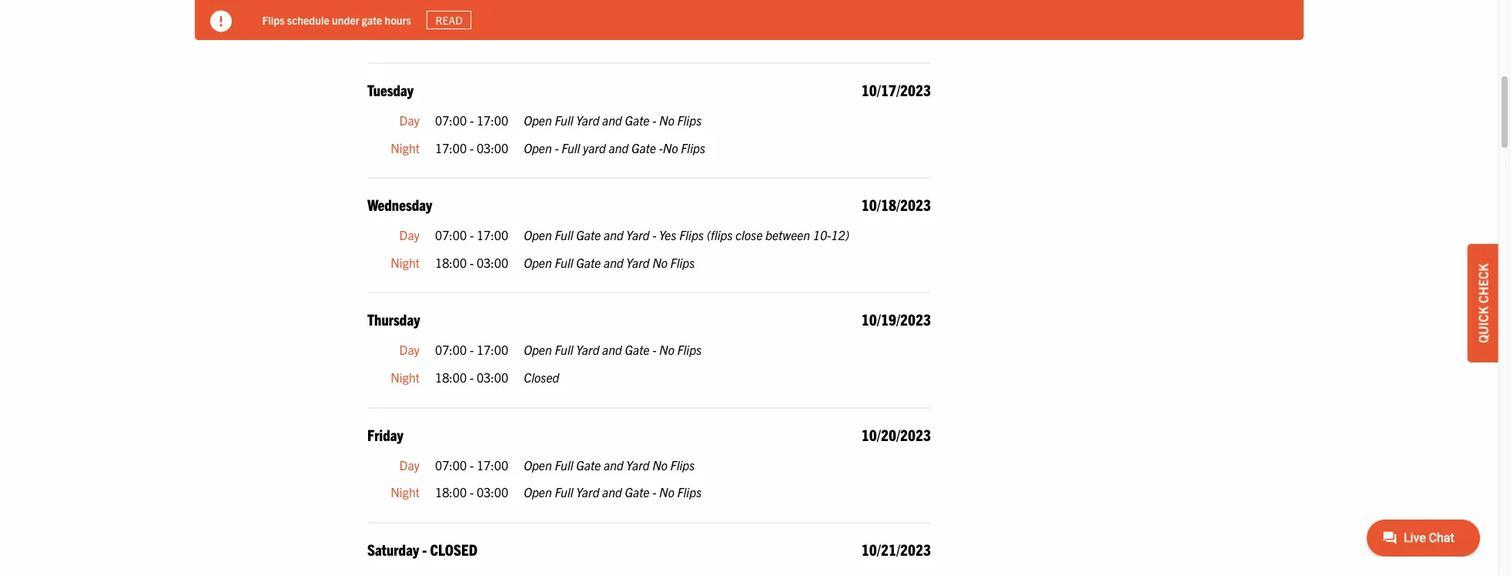 Task type: vqa. For each thing, say whether or not it's contained in the screenshot.


Task type: describe. For each thing, give the bounding box(es) containing it.
6 open from the top
[[524, 342, 552, 358]]

10/18/2023
[[862, 195, 931, 214]]

17:00 for tuesday
[[477, 112, 508, 128]]

quick
[[1476, 306, 1491, 343]]

17:00 for wednesday
[[477, 227, 508, 243]]

5 open from the top
[[524, 255, 552, 270]]

flips schedule under gate hours
[[263, 13, 412, 27]]

(flips
[[707, 227, 733, 243]]

open full gate and yard no flips for 18:00 - 03:00
[[524, 255, 695, 270]]

gate
[[362, 13, 383, 27]]

10/17/2023
[[862, 80, 931, 99]]

07:00 - 17:00 for thursday
[[435, 342, 508, 358]]

night for thursday
[[391, 370, 420, 385]]

wednesday
[[367, 195, 432, 214]]

day for thursday
[[399, 342, 420, 358]]

saturday
[[367, 540, 419, 559]]

3 open from the top
[[524, 140, 552, 155]]

17:00 for friday
[[477, 457, 508, 473]]

tuesday
[[367, 80, 414, 99]]

17:00 for thursday
[[477, 342, 508, 358]]

night for tuesday
[[391, 140, 420, 155]]

day for wednesday
[[399, 227, 420, 243]]

8 open from the top
[[524, 485, 552, 500]]

07:00 for friday
[[435, 457, 467, 473]]

between
[[766, 227, 810, 243]]

17:00 - 03:00 for open full gate and yard no flips
[[435, 25, 508, 40]]

closed
[[524, 370, 559, 385]]

07:00 for thursday
[[435, 342, 467, 358]]

17:00 - 03:00 for open - full yard and gate -no flips
[[435, 140, 508, 155]]

07:00 - 17:00 for tuesday
[[435, 112, 508, 128]]

night for wednesday
[[391, 255, 420, 270]]

03:00 for friday
[[477, 485, 508, 500]]

quick check
[[1476, 263, 1491, 343]]

18:00 for thursday
[[435, 370, 467, 385]]



Task type: locate. For each thing, give the bounding box(es) containing it.
night up saturday
[[391, 485, 420, 500]]

03:00 for wednesday
[[477, 255, 508, 270]]

2 vertical spatial open full yard and gate - no flips
[[524, 485, 702, 500]]

read link
[[427, 11, 472, 29]]

1 18:00 from the top
[[435, 255, 467, 270]]

day down "thursday"
[[399, 342, 420, 358]]

12)
[[831, 227, 849, 243]]

open full gate and yard no flips for 07:00 - 17:00
[[524, 457, 695, 473]]

1 17:00 - 03:00 from the top
[[435, 25, 508, 40]]

07:00 - 17:00
[[435, 112, 508, 128], [435, 227, 508, 243], [435, 342, 508, 358], [435, 457, 508, 473]]

friday
[[367, 425, 403, 444]]

2 18:00 - 03:00 from the top
[[435, 370, 508, 385]]

3 night from the top
[[391, 255, 420, 270]]

18:00 for wednesday
[[435, 255, 467, 270]]

yes
[[659, 227, 677, 243]]

2 03:00 from the top
[[477, 140, 508, 155]]

10-
[[813, 227, 831, 243]]

18:00
[[435, 255, 467, 270], [435, 370, 467, 385], [435, 485, 467, 500]]

-
[[470, 25, 474, 40], [470, 112, 474, 128], [652, 112, 656, 128], [470, 140, 474, 155], [555, 140, 559, 155], [659, 140, 663, 155], [470, 227, 474, 243], [652, 227, 656, 243], [470, 255, 474, 270], [470, 342, 474, 358], [652, 342, 656, 358], [470, 370, 474, 385], [470, 457, 474, 473], [470, 485, 474, 500], [652, 485, 656, 500], [422, 540, 427, 559]]

3 07:00 from the top
[[435, 342, 467, 358]]

day for tuesday
[[399, 112, 420, 128]]

3 03:00 from the top
[[477, 255, 508, 270]]

2 vertical spatial 18:00 - 03:00
[[435, 485, 508, 500]]

no
[[652, 25, 668, 40], [659, 112, 675, 128], [663, 140, 678, 155], [652, 255, 668, 270], [659, 342, 675, 358], [652, 457, 668, 473], [659, 485, 675, 500]]

flips
[[263, 13, 285, 27], [670, 25, 695, 40], [677, 112, 702, 128], [681, 140, 706, 155], [679, 227, 704, 243], [670, 255, 695, 270], [677, 342, 702, 358], [670, 457, 695, 473], [677, 485, 702, 500]]

open
[[524, 25, 552, 40], [524, 112, 552, 128], [524, 140, 552, 155], [524, 227, 552, 243], [524, 255, 552, 270], [524, 342, 552, 358], [524, 457, 552, 473], [524, 485, 552, 500]]

2 vertical spatial open full gate and yard no flips
[[524, 457, 695, 473]]

night for friday
[[391, 485, 420, 500]]

night down "thursday"
[[391, 370, 420, 385]]

night down wednesday
[[391, 255, 420, 270]]

open full gate and yard no flips for 17:00 - 03:00
[[524, 25, 695, 40]]

4 day from the top
[[399, 457, 420, 473]]

3 18:00 - 03:00 from the top
[[435, 485, 508, 500]]

18:00 - 03:00 for friday
[[435, 485, 508, 500]]

thursday
[[367, 310, 420, 329]]

open full yard and gate - no flips
[[524, 112, 702, 128], [524, 342, 702, 358], [524, 485, 702, 500]]

yard
[[583, 140, 606, 155]]

4 03:00 from the top
[[477, 370, 508, 385]]

under
[[332, 13, 360, 27]]

day
[[399, 112, 420, 128], [399, 227, 420, 243], [399, 342, 420, 358], [399, 457, 420, 473]]

2 open full yard and gate - no flips from the top
[[524, 342, 702, 358]]

0 vertical spatial 18:00 - 03:00
[[435, 255, 508, 270]]

gate
[[576, 25, 601, 40], [625, 112, 650, 128], [631, 140, 656, 155], [576, 227, 601, 243], [576, 255, 601, 270], [625, 342, 650, 358], [576, 457, 601, 473], [625, 485, 650, 500]]

open full gate and yard no flips
[[524, 25, 695, 40], [524, 255, 695, 270], [524, 457, 695, 473]]

full
[[555, 25, 573, 40], [555, 112, 573, 128], [562, 140, 580, 155], [555, 227, 573, 243], [555, 255, 573, 270], [555, 342, 573, 358], [555, 457, 573, 473], [555, 485, 573, 500]]

4 07:00 from the top
[[435, 457, 467, 473]]

18:00 for friday
[[435, 485, 467, 500]]

check
[[1476, 263, 1491, 303]]

07:00
[[435, 112, 467, 128], [435, 227, 467, 243], [435, 342, 467, 358], [435, 457, 467, 473]]

2 18:00 from the top
[[435, 370, 467, 385]]

1 open from the top
[[524, 25, 552, 40]]

day down tuesday
[[399, 112, 420, 128]]

1 vertical spatial 17:00 - 03:00
[[435, 140, 508, 155]]

3 18:00 from the top
[[435, 485, 467, 500]]

2 17:00 - 03:00 from the top
[[435, 140, 508, 155]]

night
[[391, 25, 420, 40], [391, 140, 420, 155], [391, 255, 420, 270], [391, 370, 420, 385], [391, 485, 420, 500]]

1 07:00 - 17:00 from the top
[[435, 112, 508, 128]]

2 day from the top
[[399, 227, 420, 243]]

1 vertical spatial open full gate and yard no flips
[[524, 255, 695, 270]]

18:00 - 03:00 for thursday
[[435, 370, 508, 385]]

night up wednesday
[[391, 140, 420, 155]]

07:00 - 17:00 for wednesday
[[435, 227, 508, 243]]

07:00 - 17:00 for friday
[[435, 457, 508, 473]]

1 vertical spatial open full yard and gate - no flips
[[524, 342, 702, 358]]

3 day from the top
[[399, 342, 420, 358]]

5 night from the top
[[391, 485, 420, 500]]

and
[[604, 25, 624, 40], [602, 112, 622, 128], [609, 140, 629, 155], [604, 227, 624, 243], [604, 255, 624, 270], [602, 342, 622, 358], [604, 457, 624, 473], [602, 485, 622, 500]]

1 vertical spatial 18:00
[[435, 370, 467, 385]]

17:00 - 03:00
[[435, 25, 508, 40], [435, 140, 508, 155]]

open full yard and gate - no flips for thursday
[[524, 342, 702, 358]]

0 vertical spatial open full gate and yard no flips
[[524, 25, 695, 40]]

03:00
[[477, 25, 508, 40], [477, 140, 508, 155], [477, 255, 508, 270], [477, 370, 508, 385], [477, 485, 508, 500]]

10/21/2023
[[862, 540, 931, 559]]

4 07:00 - 17:00 from the top
[[435, 457, 508, 473]]

hours
[[385, 13, 412, 27]]

close
[[736, 227, 763, 243]]

day for friday
[[399, 457, 420, 473]]

07:00 for wednesday
[[435, 227, 467, 243]]

1 03:00 from the top
[[477, 25, 508, 40]]

open full yard and gate - no flips for tuesday
[[524, 112, 702, 128]]

2 open full gate and yard no flips from the top
[[524, 255, 695, 270]]

1 18:00 - 03:00 from the top
[[435, 255, 508, 270]]

2 night from the top
[[391, 140, 420, 155]]

0 vertical spatial open full yard and gate - no flips
[[524, 112, 702, 128]]

quick check link
[[1468, 244, 1499, 362]]

1 open full yard and gate - no flips from the top
[[524, 112, 702, 128]]

3 open full gate and yard no flips from the top
[[524, 457, 695, 473]]

1 open full gate and yard no flips from the top
[[524, 25, 695, 40]]

solid image
[[210, 11, 232, 32]]

schedule
[[287, 13, 330, 27]]

1 night from the top
[[391, 25, 420, 40]]

2 vertical spatial 18:00
[[435, 485, 467, 500]]

3 open full yard and gate - no flips from the top
[[524, 485, 702, 500]]

open - full yard and gate -no flips
[[524, 140, 706, 155]]

17:00
[[435, 25, 467, 40], [477, 112, 508, 128], [435, 140, 467, 155], [477, 227, 508, 243], [477, 342, 508, 358], [477, 457, 508, 473]]

0 vertical spatial 18:00
[[435, 255, 467, 270]]

2 07:00 - 17:00 from the top
[[435, 227, 508, 243]]

10/19/2023
[[862, 310, 931, 329]]

3 07:00 - 17:00 from the top
[[435, 342, 508, 358]]

1 07:00 from the top
[[435, 112, 467, 128]]

1 vertical spatial 18:00 - 03:00
[[435, 370, 508, 385]]

2 07:00 from the top
[[435, 227, 467, 243]]

closed
[[430, 540, 478, 559]]

0 vertical spatial 17:00 - 03:00
[[435, 25, 508, 40]]

read
[[436, 13, 463, 27]]

saturday - closed
[[367, 540, 478, 559]]

1 day from the top
[[399, 112, 420, 128]]

4 night from the top
[[391, 370, 420, 385]]

07:00 for tuesday
[[435, 112, 467, 128]]

03:00 for thursday
[[477, 370, 508, 385]]

7 open from the top
[[524, 457, 552, 473]]

5 03:00 from the top
[[477, 485, 508, 500]]

day down "friday"
[[399, 457, 420, 473]]

yard
[[626, 25, 650, 40], [576, 112, 599, 128], [626, 227, 650, 243], [626, 255, 650, 270], [576, 342, 599, 358], [626, 457, 650, 473], [576, 485, 599, 500]]

4 open from the top
[[524, 227, 552, 243]]

2 open from the top
[[524, 112, 552, 128]]

day down wednesday
[[399, 227, 420, 243]]

18:00 - 03:00
[[435, 255, 508, 270], [435, 370, 508, 385], [435, 485, 508, 500]]

10/20/2023
[[862, 425, 931, 444]]

18:00 - 03:00 for wednesday
[[435, 255, 508, 270]]

open full gate and yard -  yes flips (flips close between 10-12)
[[524, 227, 849, 243]]

03:00 for tuesday
[[477, 140, 508, 155]]

night right the "gate"
[[391, 25, 420, 40]]



